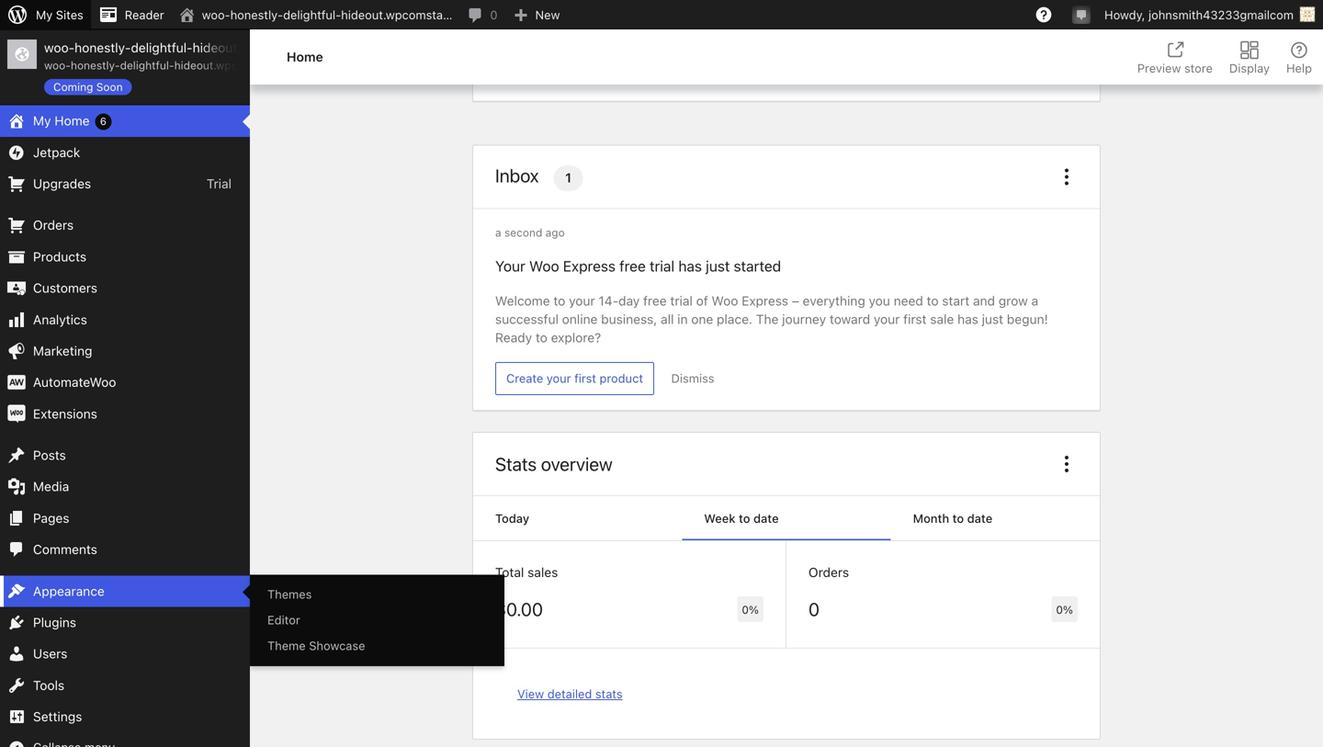 Task type: vqa. For each thing, say whether or not it's contained in the screenshot.
field
no



Task type: locate. For each thing, give the bounding box(es) containing it.
add a domain
[[540, 6, 624, 21]]

second
[[505, 226, 543, 239]]

2 vertical spatial woo-
[[44, 59, 71, 72]]

a second ago
[[495, 226, 565, 239]]

my left sites
[[36, 8, 53, 22]]

notification image
[[1075, 6, 1089, 21]]

0 vertical spatial trial
[[650, 258, 675, 275]]

1 vertical spatial woo-
[[44, 40, 75, 55]]

2 horizontal spatial a
[[1032, 293, 1039, 309]]

$0.00
[[495, 598, 543, 620]]

date inside week to date button
[[754, 511, 779, 525]]

2 vertical spatial your
[[547, 372, 571, 385]]

my up jetpack
[[33, 113, 51, 128]]

1 vertical spatial home
[[55, 113, 90, 128]]

woo- up the coming
[[44, 59, 71, 72]]

need
[[894, 293, 924, 309]]

tab list
[[1127, 29, 1324, 85], [473, 496, 1100, 541]]

1 vertical spatial trial
[[671, 293, 693, 309]]

ago
[[546, 226, 565, 239]]

tab list containing preview store
[[1127, 29, 1324, 85]]

honestly- for hideout.wpcomsta…
[[230, 8, 283, 22]]

home left 6
[[55, 113, 90, 128]]

view
[[518, 687, 544, 701]]

date for month to date
[[968, 511, 993, 525]]

first left the product
[[575, 372, 597, 385]]

woo- up woo-honestly-delightful-hideout.wpcomstaging.com woo-honestly-delightful-hideout.wpcomstaging.com coming soon
[[202, 8, 230, 22]]

delightful- inside toolbar navigation
[[283, 8, 341, 22]]

a up begun!
[[1032, 293, 1039, 309]]

day
[[619, 293, 640, 309]]

products
[[33, 249, 87, 264]]

orders up products
[[33, 218, 74, 233]]

sale
[[931, 312, 954, 327]]

1 vertical spatial 0
[[809, 598, 820, 620]]

stats
[[495, 453, 537, 475]]

0 vertical spatial hideout.wpcomstaging.com
[[193, 40, 356, 55]]

just inside the welcome to your 14-day free trial of woo express – everything you need to start and grow a successful online business, all in one place. the journey toward your first sale has just begun! ready to explore?
[[982, 312, 1004, 327]]

2 0% from the left
[[1057, 603, 1074, 616]]

comments
[[33, 542, 97, 557]]

1 horizontal spatial date
[[968, 511, 993, 525]]

your up online
[[569, 293, 595, 309]]

0 horizontal spatial orders
[[33, 218, 74, 233]]

orders
[[33, 218, 74, 233], [809, 565, 850, 580]]

0 vertical spatial first
[[904, 312, 927, 327]]

my for home
[[33, 113, 51, 128]]

month to date
[[913, 511, 993, 525]]

1 horizontal spatial has
[[958, 312, 979, 327]]

appearance link
[[0, 576, 250, 607]]

1 vertical spatial orders
[[809, 565, 850, 580]]

1 vertical spatial first
[[575, 372, 597, 385]]

0 horizontal spatial just
[[706, 258, 730, 275]]

to up online
[[554, 293, 566, 309]]

express up 14-
[[563, 258, 616, 275]]

1 0% from the left
[[742, 603, 759, 616]]

1 vertical spatial delightful-
[[131, 40, 193, 55]]

1 vertical spatial my
[[33, 113, 51, 128]]

a
[[568, 6, 575, 21], [495, 226, 502, 239], [1032, 293, 1039, 309]]

express inside the welcome to your 14-day free trial of woo express – everything you need to start and grow a successful online business, all in one place. the journey toward your first sale has just begun! ready to explore?
[[742, 293, 789, 309]]

1 horizontal spatial woo
[[712, 293, 739, 309]]

woo- down my sites on the top of the page
[[44, 40, 75, 55]]

0 vertical spatial tab list
[[1127, 29, 1324, 85]]

your
[[569, 293, 595, 309], [874, 312, 900, 327], [547, 372, 571, 385]]

explore?
[[551, 330, 601, 345]]

successful
[[495, 312, 559, 327]]

add
[[540, 6, 564, 21]]

view detailed stats link
[[503, 671, 638, 717]]

date right month
[[968, 511, 993, 525]]

free inside the welcome to your 14-day free trial of woo express – everything you need to start and grow a successful online business, all in one place. the journey toward your first sale has just begun! ready to explore?
[[644, 293, 667, 309]]

display
[[1230, 61, 1270, 75]]

express up the the
[[742, 293, 789, 309]]

0 inside toolbar navigation
[[490, 8, 498, 22]]

my inside toolbar navigation
[[36, 8, 53, 22]]

my sites link
[[0, 0, 91, 29]]

1 vertical spatial express
[[742, 293, 789, 309]]

0 vertical spatial woo-
[[202, 8, 230, 22]]

extensions
[[33, 406, 97, 421]]

0% for $0.00
[[742, 603, 759, 616]]

overview
[[541, 453, 613, 475]]

your down you
[[874, 312, 900, 327]]

has inside the welcome to your 14-day free trial of woo express – everything you need to start and grow a successful online business, all in one place. the journey toward your first sale has just begun! ready to explore?
[[958, 312, 979, 327]]

1 horizontal spatial express
[[742, 293, 789, 309]]

sales
[[528, 565, 558, 580]]

view detailed stats
[[518, 687, 623, 701]]

2 vertical spatial a
[[1032, 293, 1039, 309]]

2 vertical spatial honestly-
[[71, 59, 120, 72]]

has down "start"
[[958, 312, 979, 327]]

ready
[[495, 330, 532, 345]]

trial
[[650, 258, 675, 275], [671, 293, 693, 309]]

date right week
[[754, 511, 779, 525]]

0 vertical spatial free
[[620, 258, 646, 275]]

to right month
[[953, 511, 964, 525]]

stats
[[596, 687, 623, 701]]

0 horizontal spatial express
[[563, 258, 616, 275]]

1 vertical spatial just
[[982, 312, 1004, 327]]

6
[[100, 115, 107, 127]]

just down and
[[982, 312, 1004, 327]]

0 vertical spatial has
[[679, 258, 702, 275]]

appearance
[[33, 584, 105, 599]]

your right create
[[547, 372, 571, 385]]

1 vertical spatial tab list
[[473, 496, 1100, 541]]

products link
[[0, 241, 250, 273]]

your
[[495, 258, 526, 275]]

0 horizontal spatial date
[[754, 511, 779, 525]]

1 horizontal spatial tab list
[[1127, 29, 1324, 85]]

a left second
[[495, 226, 502, 239]]

0 vertical spatial delightful-
[[283, 8, 341, 22]]

1 vertical spatial woo
[[712, 293, 739, 309]]

toward
[[830, 312, 871, 327]]

0 link
[[460, 0, 505, 29]]

1 vertical spatial free
[[644, 293, 667, 309]]

0 vertical spatial home
[[287, 49, 323, 64]]

new link
[[505, 0, 568, 29]]

0 vertical spatial my
[[36, 8, 53, 22]]

product
[[600, 372, 644, 385]]

all
[[661, 312, 674, 327]]

0 vertical spatial just
[[706, 258, 730, 275]]

inbox notes options image
[[1056, 166, 1078, 188]]

trial up all
[[650, 258, 675, 275]]

first down need
[[904, 312, 927, 327]]

0 horizontal spatial first
[[575, 372, 597, 385]]

1 horizontal spatial 0
[[809, 598, 820, 620]]

date inside month to date button
[[968, 511, 993, 525]]

14-
[[599, 293, 619, 309]]

woo- inside toolbar navigation
[[202, 8, 230, 22]]

orders down week to date button
[[809, 565, 850, 580]]

woo- for hideout.wpcomstaging.com
[[44, 40, 75, 55]]

analytics
[[33, 312, 87, 327]]

1 vertical spatial a
[[495, 226, 502, 239]]

–
[[792, 293, 800, 309]]

1 date from the left
[[754, 511, 779, 525]]

inbox
[[495, 165, 539, 186]]

place.
[[717, 312, 753, 327]]

home down woo-honestly-delightful-hideout.wpcomsta… link
[[287, 49, 323, 64]]

analytics link
[[0, 304, 250, 335]]

1 horizontal spatial a
[[568, 6, 575, 21]]

1 horizontal spatial orders
[[809, 565, 850, 580]]

1 vertical spatial hideout.wpcomstaging.com
[[174, 59, 317, 72]]

begun!
[[1007, 312, 1049, 327]]

0 horizontal spatial home
[[55, 113, 90, 128]]

0 vertical spatial orders
[[33, 218, 74, 233]]

honestly- inside woo-honestly-delightful-hideout.wpcomsta… link
[[230, 8, 283, 22]]

1 vertical spatial honestly-
[[75, 40, 131, 55]]

your woo express free trial has just started
[[495, 258, 782, 275]]

add a domain button
[[473, 0, 1100, 44]]

1 horizontal spatial 0%
[[1057, 603, 1074, 616]]

home
[[287, 49, 323, 64], [55, 113, 90, 128]]

express
[[563, 258, 616, 275], [742, 293, 789, 309]]

1 horizontal spatial first
[[904, 312, 927, 327]]

2 vertical spatial delightful-
[[120, 59, 174, 72]]

just up of
[[706, 258, 730, 275]]

has
[[679, 258, 702, 275], [958, 312, 979, 327]]

a right add
[[568, 6, 575, 21]]

free up all
[[644, 293, 667, 309]]

theme
[[268, 639, 306, 653]]

1 horizontal spatial just
[[982, 312, 1004, 327]]

online
[[562, 312, 598, 327]]

1 vertical spatial has
[[958, 312, 979, 327]]

choose which values to display image
[[1056, 453, 1078, 475]]

to
[[554, 293, 566, 309], [927, 293, 939, 309], [536, 330, 548, 345], [739, 511, 751, 525], [953, 511, 964, 525]]

first
[[904, 312, 927, 327], [575, 372, 597, 385]]

delightful-
[[283, 8, 341, 22], [131, 40, 193, 55], [120, 59, 174, 72]]

to right week
[[739, 511, 751, 525]]

reader link
[[91, 0, 172, 29]]

0 horizontal spatial tab list
[[473, 496, 1100, 541]]

marketing link
[[0, 335, 250, 367]]

woo up place.
[[712, 293, 739, 309]]

welcome
[[495, 293, 550, 309]]

honestly-
[[230, 8, 283, 22], [75, 40, 131, 55], [71, 59, 120, 72]]

0 horizontal spatial 0%
[[742, 603, 759, 616]]

has up of
[[679, 258, 702, 275]]

one
[[692, 312, 714, 327]]

0 vertical spatial woo
[[529, 258, 560, 275]]

to up sale
[[927, 293, 939, 309]]

0%
[[742, 603, 759, 616], [1057, 603, 1074, 616]]

my
[[36, 8, 53, 22], [33, 113, 51, 128]]

first inside the welcome to your 14-day free trial of woo express – everything you need to start and grow a successful online business, all in one place. the journey toward your first sale has just begun! ready to explore?
[[904, 312, 927, 327]]

pages link
[[0, 503, 250, 534]]

welcome to your 14-day free trial of woo express – everything you need to start and grow a successful online business, all in one place. the journey toward your first sale has just begun! ready to explore?
[[495, 293, 1049, 345]]

0 vertical spatial 0
[[490, 8, 498, 22]]

hideout.wpcomsta…
[[341, 8, 453, 22]]

0 horizontal spatial woo
[[529, 258, 560, 275]]

0 horizontal spatial has
[[679, 258, 702, 275]]

0 vertical spatial a
[[568, 6, 575, 21]]

2 date from the left
[[968, 511, 993, 525]]

trial up in at the top of page
[[671, 293, 693, 309]]

free up day
[[620, 258, 646, 275]]

of
[[696, 293, 708, 309]]

woo-
[[202, 8, 230, 22], [44, 40, 75, 55], [44, 59, 71, 72]]

preview
[[1138, 61, 1182, 75]]

jetpack
[[33, 145, 80, 160]]

woo right your
[[529, 258, 560, 275]]

0 vertical spatial honestly-
[[230, 8, 283, 22]]

to down successful
[[536, 330, 548, 345]]

0 horizontal spatial 0
[[490, 8, 498, 22]]

free
[[620, 258, 646, 275], [644, 293, 667, 309]]



Task type: describe. For each thing, give the bounding box(es) containing it.
month to date button
[[891, 496, 1100, 540]]

tools link
[[0, 670, 250, 701]]

tools
[[33, 678, 65, 693]]

delightful- for hideout.wpcomstaging.com
[[131, 40, 193, 55]]

themes
[[268, 587, 312, 601]]

preview store
[[1138, 61, 1213, 75]]

start
[[943, 293, 970, 309]]

today button
[[473, 496, 682, 540]]

sites
[[56, 8, 83, 22]]

showcase
[[309, 639, 365, 653]]

create your first product
[[507, 372, 644, 385]]

settings
[[33, 709, 82, 724]]

to for week to date
[[739, 511, 751, 525]]

jetpack link
[[0, 137, 250, 168]]

just inside "your woo express free trial has just started" link
[[706, 258, 730, 275]]

detailed
[[548, 687, 592, 701]]

0 vertical spatial express
[[563, 258, 616, 275]]

help
[[1287, 61, 1313, 75]]

domain
[[578, 6, 624, 21]]

automatewoo
[[33, 375, 116, 390]]

pages
[[33, 511, 69, 526]]

trial inside the welcome to your 14-day free trial of woo express – everything you need to start and grow a successful online business, all in one place. the journey toward your first sale has just begun! ready to explore?
[[671, 293, 693, 309]]

posts link
[[0, 440, 250, 471]]

help button
[[1276, 29, 1324, 85]]

and
[[974, 293, 996, 309]]

honestly- for hideout.wpcomstaging.com
[[75, 40, 131, 55]]

woo- for hideout.wpcomsta…
[[202, 8, 230, 22]]

editor link
[[255, 607, 505, 633]]

theme showcase link
[[255, 633, 505, 659]]

woo-honestly-delightful-hideout.wpcomstaging.com woo-honestly-delightful-hideout.wpcomstaging.com coming soon
[[44, 40, 356, 93]]

toolbar navigation
[[0, 0, 1324, 33]]

everything
[[803, 293, 866, 309]]

date for week to date
[[754, 511, 779, 525]]

a inside add a domain "button"
[[568, 6, 575, 21]]

trial
[[207, 176, 232, 191]]

a inside the welcome to your 14-day free trial of woo express – everything you need to start and grow a successful online business, all in one place. the journey toward your first sale has just begun! ready to explore?
[[1032, 293, 1039, 309]]

dismiss button
[[661, 362, 726, 395]]

0 vertical spatial your
[[569, 293, 595, 309]]

to for month to date
[[953, 511, 964, 525]]

week to date
[[704, 511, 779, 525]]

display button
[[1224, 29, 1276, 85]]

new
[[536, 8, 560, 22]]

coming
[[53, 80, 93, 93]]

editor
[[268, 613, 300, 627]]

total
[[495, 565, 524, 580]]

preview store button
[[1127, 29, 1224, 85]]

plugins
[[33, 615, 76, 630]]

settings link
[[0, 701, 250, 733]]

soon
[[96, 80, 123, 93]]

theme showcase
[[268, 639, 365, 653]]

woo inside the welcome to your 14-day free trial of woo express – everything you need to start and grow a successful online business, all in one place. the journey toward your first sale has just begun! ready to explore?
[[712, 293, 739, 309]]

comments link
[[0, 534, 250, 566]]

media link
[[0, 471, 250, 503]]

journey
[[782, 312, 827, 327]]

posts
[[33, 448, 66, 463]]

in
[[678, 312, 688, 327]]

week to date button
[[682, 496, 891, 540]]

1 vertical spatial your
[[874, 312, 900, 327]]

business,
[[601, 312, 658, 327]]

month
[[913, 511, 950, 525]]

store
[[1185, 61, 1213, 75]]

howdy,
[[1105, 8, 1146, 22]]

0% for 0
[[1057, 603, 1074, 616]]

the
[[756, 312, 779, 327]]

woo-honestly-delightful-hideout.wpcomsta…
[[202, 8, 453, 22]]

reader
[[125, 8, 164, 22]]

themes link
[[255, 581, 505, 607]]

dismiss
[[672, 372, 715, 385]]

1
[[565, 170, 572, 185]]

media
[[33, 479, 69, 494]]

extensions link
[[0, 398, 250, 430]]

tab list containing today
[[473, 496, 1100, 541]]

howdy, johnsmith43233gmailcom
[[1105, 8, 1294, 22]]

users link
[[0, 639, 250, 670]]

my for sites
[[36, 8, 53, 22]]

1 horizontal spatial home
[[287, 49, 323, 64]]

started
[[734, 258, 782, 275]]

marketing
[[33, 343, 92, 358]]

to for welcome to your 14-day free trial of woo express – everything you need to start and grow a successful online business, all in one place. the journey toward your first sale has just begun! ready to explore?
[[554, 293, 566, 309]]

orders link
[[0, 210, 250, 241]]

plugins link
[[0, 607, 250, 639]]

week
[[704, 511, 736, 525]]

delightful- for hideout.wpcomsta…
[[283, 8, 341, 22]]

automatewoo link
[[0, 367, 250, 398]]

create your first product link
[[495, 362, 655, 395]]

grow
[[999, 293, 1028, 309]]

0 horizontal spatial a
[[495, 226, 502, 239]]

upgrades
[[33, 176, 91, 191]]

my sites
[[36, 8, 83, 22]]

my home 6
[[33, 113, 107, 128]]



